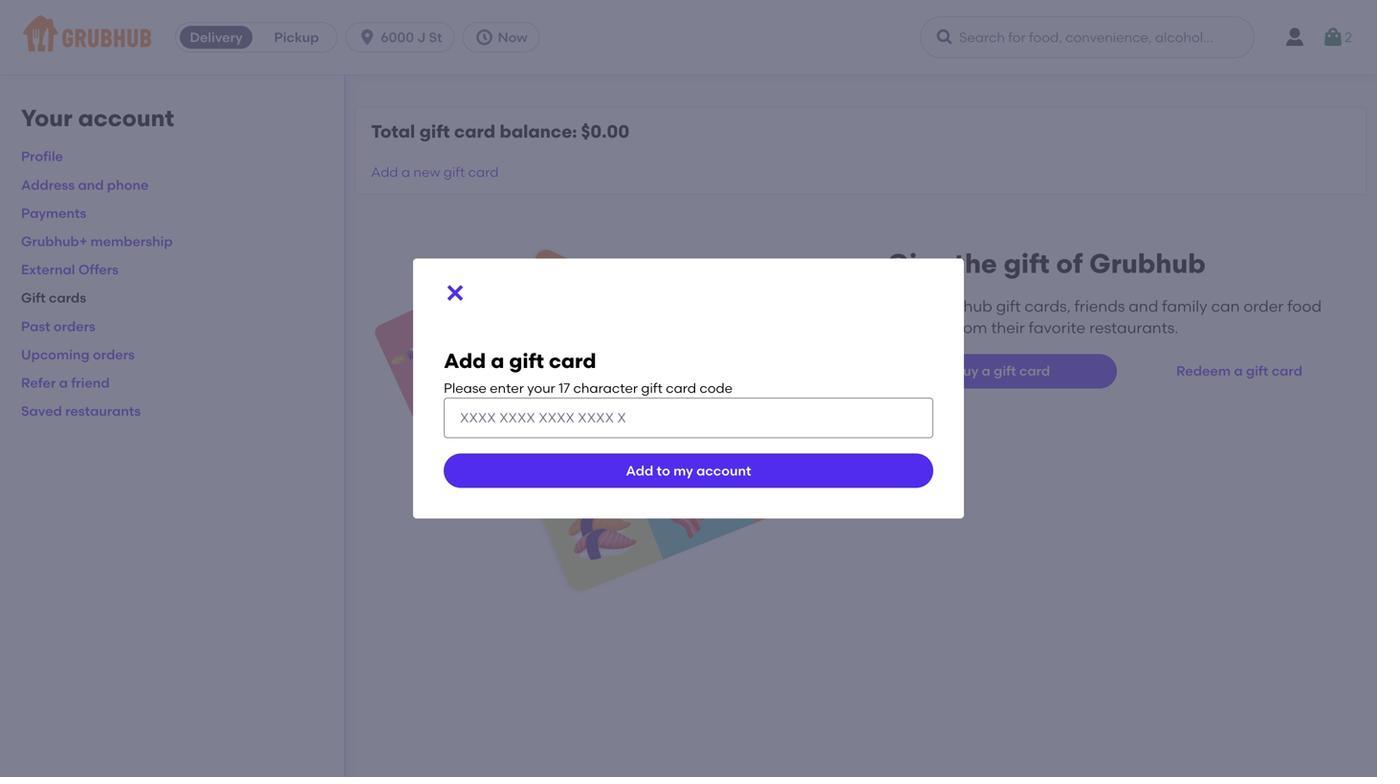 Task type: vqa. For each thing, say whether or not it's contained in the screenshot.
Grubhub+ Membership
yes



Task type: locate. For each thing, give the bounding box(es) containing it.
card
[[454, 121, 496, 142], [468, 164, 499, 180], [549, 349, 597, 373], [1020, 363, 1051, 379], [1272, 363, 1303, 379], [666, 380, 697, 396]]

orders up upcoming orders at the top left of the page
[[54, 318, 95, 335]]

j
[[417, 29, 426, 45]]

cards
[[49, 290, 86, 306]]

gift up their
[[996, 297, 1021, 316]]

food
[[1288, 297, 1322, 316]]

offers
[[78, 262, 119, 278]]

main navigation navigation
[[0, 0, 1378, 75]]

upcoming
[[21, 347, 90, 363]]

17
[[559, 380, 570, 396]]

restaurants.
[[1090, 319, 1179, 337]]

to
[[657, 463, 671, 479]]

add a gift card
[[444, 349, 597, 373]]

gift up the add a new gift card
[[420, 121, 450, 142]]

1 vertical spatial add
[[444, 349, 486, 373]]

and
[[78, 177, 104, 193], [1129, 297, 1159, 316]]

pickup button
[[257, 22, 337, 53]]

saved restaurants link
[[21, 403, 141, 420]]

svg image
[[475, 28, 494, 47], [936, 28, 955, 47]]

0 horizontal spatial svg image
[[475, 28, 494, 47]]

a inside button
[[1234, 363, 1243, 379]]

buy a gift card link
[[888, 354, 1117, 389]]

gift up your
[[509, 349, 544, 373]]

add for add a new gift card
[[371, 164, 398, 180]]

with
[[888, 297, 922, 316]]

family
[[1163, 297, 1208, 316]]

give
[[888, 248, 948, 280]]

grubhub up from
[[926, 297, 993, 316]]

card down the food
[[1272, 363, 1303, 379]]

restaurants
[[65, 403, 141, 420]]

saved restaurants
[[21, 403, 141, 420]]

2 horizontal spatial add
[[626, 463, 654, 479]]

0 vertical spatial and
[[78, 177, 104, 193]]

1 vertical spatial grubhub
[[926, 297, 993, 316]]

1 vertical spatial orders
[[93, 347, 135, 363]]

profile
[[21, 149, 63, 165]]

gift right character
[[641, 380, 663, 396]]

card up please enter your 17 character gift card code text field
[[666, 380, 697, 396]]

orders up friend
[[93, 347, 135, 363]]

payments
[[21, 205, 86, 221]]

past
[[21, 318, 50, 335]]

gift right buy
[[994, 363, 1017, 379]]

gift inside with grubhub gift cards, friends and family can order food anytime from their favorite restaurants.
[[996, 297, 1021, 316]]

account
[[78, 104, 174, 132], [697, 463, 752, 479]]

past orders
[[21, 318, 95, 335]]

membership
[[90, 233, 173, 250]]

0 horizontal spatial svg image
[[358, 28, 377, 47]]

0 vertical spatial orders
[[54, 318, 95, 335]]

add for add to my account
[[626, 463, 654, 479]]

character
[[574, 380, 638, 396]]

0 horizontal spatial and
[[78, 177, 104, 193]]

svg image for 6000 j st
[[358, 28, 377, 47]]

give the gift of grubhub
[[888, 248, 1206, 280]]

gift left of
[[1004, 248, 1050, 280]]

external
[[21, 262, 75, 278]]

a right redeem at top right
[[1234, 363, 1243, 379]]

gift
[[420, 121, 450, 142], [444, 164, 465, 180], [1004, 248, 1050, 280], [996, 297, 1021, 316], [509, 349, 544, 373], [994, 363, 1017, 379], [1247, 363, 1269, 379], [641, 380, 663, 396]]

6000 j st
[[381, 29, 442, 45]]

a
[[402, 164, 410, 180], [491, 349, 505, 373], [982, 363, 991, 379], [1234, 363, 1243, 379], [59, 375, 68, 391]]

0 horizontal spatial add
[[371, 164, 398, 180]]

delivery button
[[176, 22, 257, 53]]

please enter your 17 character gift card code
[[444, 380, 733, 396]]

address
[[21, 177, 75, 193]]

a for buy a gift card
[[982, 363, 991, 379]]

gift inside redeem a gift card button
[[1247, 363, 1269, 379]]

account right my
[[697, 463, 752, 479]]

a right buy
[[982, 363, 991, 379]]

a up enter
[[491, 349, 505, 373]]

svg image inside the 6000 j st button
[[358, 28, 377, 47]]

redeem a gift card
[[1177, 363, 1303, 379]]

upcoming orders link
[[21, 347, 135, 363]]

1 horizontal spatial svg image
[[444, 282, 467, 305]]

friend
[[71, 375, 110, 391]]

my
[[674, 463, 693, 479]]

the
[[955, 248, 998, 280]]

your
[[527, 380, 556, 396]]

redeem
[[1177, 363, 1231, 379]]

and inside with grubhub gift cards, friends and family can order food anytime from their favorite restaurants.
[[1129, 297, 1159, 316]]

1 horizontal spatial account
[[697, 463, 752, 479]]

0 horizontal spatial grubhub
[[926, 297, 993, 316]]

grubhub
[[1090, 248, 1206, 280], [926, 297, 993, 316]]

gift right new
[[444, 164, 465, 180]]

add left to
[[626, 463, 654, 479]]

a right refer
[[59, 375, 68, 391]]

1 vertical spatial account
[[697, 463, 752, 479]]

balance:
[[500, 121, 577, 142]]

account up the phone
[[78, 104, 174, 132]]

Please enter your 17 character gift card code text field
[[444, 398, 934, 439]]

refer a friend
[[21, 375, 110, 391]]

add
[[371, 164, 398, 180], [444, 349, 486, 373], [626, 463, 654, 479]]

2 horizontal spatial svg image
[[1322, 26, 1345, 49]]

add inside button
[[626, 463, 654, 479]]

orders
[[54, 318, 95, 335], [93, 347, 135, 363]]

your
[[21, 104, 73, 132]]

grubhub+ membership
[[21, 233, 173, 250]]

$0.00
[[581, 121, 630, 142]]

1 horizontal spatial add
[[444, 349, 486, 373]]

their
[[991, 319, 1025, 337]]

1 svg image from the left
[[475, 28, 494, 47]]

grubhub up family
[[1090, 248, 1206, 280]]

1 horizontal spatial svg image
[[936, 28, 955, 47]]

1 horizontal spatial and
[[1129, 297, 1159, 316]]

total gift card balance: $0.00
[[371, 121, 630, 142]]

friends
[[1075, 297, 1126, 316]]

total
[[371, 121, 415, 142]]

0 vertical spatial account
[[78, 104, 174, 132]]

add down total
[[371, 164, 398, 180]]

refer
[[21, 375, 56, 391]]

a for add a new gift card
[[402, 164, 410, 180]]

0 horizontal spatial account
[[78, 104, 174, 132]]

0 vertical spatial add
[[371, 164, 398, 180]]

1 horizontal spatial grubhub
[[1090, 248, 1206, 280]]

buy
[[955, 363, 979, 379]]

code
[[700, 380, 733, 396]]

a left new
[[402, 164, 410, 180]]

orders for past orders
[[54, 318, 95, 335]]

saved
[[21, 403, 62, 420]]

st
[[429, 29, 442, 45]]

card inside button
[[1272, 363, 1303, 379]]

and up restaurants. at the right of page
[[1129, 297, 1159, 316]]

2 vertical spatial add
[[626, 463, 654, 479]]

gift inside buy a gift card link
[[994, 363, 1017, 379]]

1 vertical spatial and
[[1129, 297, 1159, 316]]

and left the phone
[[78, 177, 104, 193]]

svg image inside 2 button
[[1322, 26, 1345, 49]]

2
[[1345, 29, 1353, 45]]

a for refer a friend
[[59, 375, 68, 391]]

svg image
[[1322, 26, 1345, 49], [358, 28, 377, 47], [444, 282, 467, 305]]

gift right redeem at top right
[[1247, 363, 1269, 379]]

2 button
[[1322, 20, 1353, 55]]

add up please
[[444, 349, 486, 373]]

6000
[[381, 29, 414, 45]]



Task type: describe. For each thing, give the bounding box(es) containing it.
payments link
[[21, 205, 86, 221]]

gift
[[21, 290, 46, 306]]

card up the add a new gift card
[[454, 121, 496, 142]]

a for add a gift card
[[491, 349, 505, 373]]

external offers link
[[21, 262, 119, 278]]

order
[[1244, 297, 1284, 316]]

please
[[444, 380, 487, 396]]

from
[[953, 319, 988, 337]]

anytime
[[888, 319, 949, 337]]

refer a friend link
[[21, 375, 110, 391]]

card down favorite
[[1020, 363, 1051, 379]]

upcoming orders
[[21, 347, 135, 363]]

grubhub+ membership link
[[21, 233, 173, 250]]

pickup
[[274, 29, 319, 45]]

enter
[[490, 380, 524, 396]]

external offers
[[21, 262, 119, 278]]

2 svg image from the left
[[936, 28, 955, 47]]

add to my account button
[[444, 454, 934, 488]]

address and phone link
[[21, 177, 149, 193]]

new
[[414, 164, 440, 180]]

gift card image
[[375, 247, 842, 595]]

svg image for 2
[[1322, 26, 1345, 49]]

favorite
[[1029, 319, 1086, 337]]

gift cards link
[[21, 290, 86, 306]]

orders for upcoming orders
[[93, 347, 135, 363]]

profile link
[[21, 149, 63, 165]]

now
[[498, 29, 528, 45]]

card up 17
[[549, 349, 597, 373]]

of
[[1057, 248, 1083, 280]]

your account
[[21, 104, 174, 132]]

add a new gift card
[[371, 164, 499, 180]]

can
[[1212, 297, 1240, 316]]

svg image inside now button
[[475, 28, 494, 47]]

add to my account
[[626, 463, 752, 479]]

6000 j st button
[[345, 22, 463, 53]]

grubhub+
[[21, 233, 87, 250]]

past orders link
[[21, 318, 95, 335]]

gift cards
[[21, 290, 86, 306]]

account inside button
[[697, 463, 752, 479]]

now button
[[463, 22, 548, 53]]

card down total gift card balance: $0.00
[[468, 164, 499, 180]]

0 vertical spatial grubhub
[[1090, 248, 1206, 280]]

delivery
[[190, 29, 243, 45]]

phone
[[107, 177, 149, 193]]

a for redeem a gift card
[[1234, 363, 1243, 379]]

buy a gift card
[[955, 363, 1051, 379]]

add for add a gift card
[[444, 349, 486, 373]]

address and phone
[[21, 177, 149, 193]]

grubhub inside with grubhub gift cards, friends and family can order food anytime from their favorite restaurants.
[[926, 297, 993, 316]]

redeem a gift card button
[[1169, 354, 1311, 389]]

cards,
[[1025, 297, 1071, 316]]

with grubhub gift cards, friends and family can order food anytime from their favorite restaurants.
[[888, 297, 1322, 337]]



